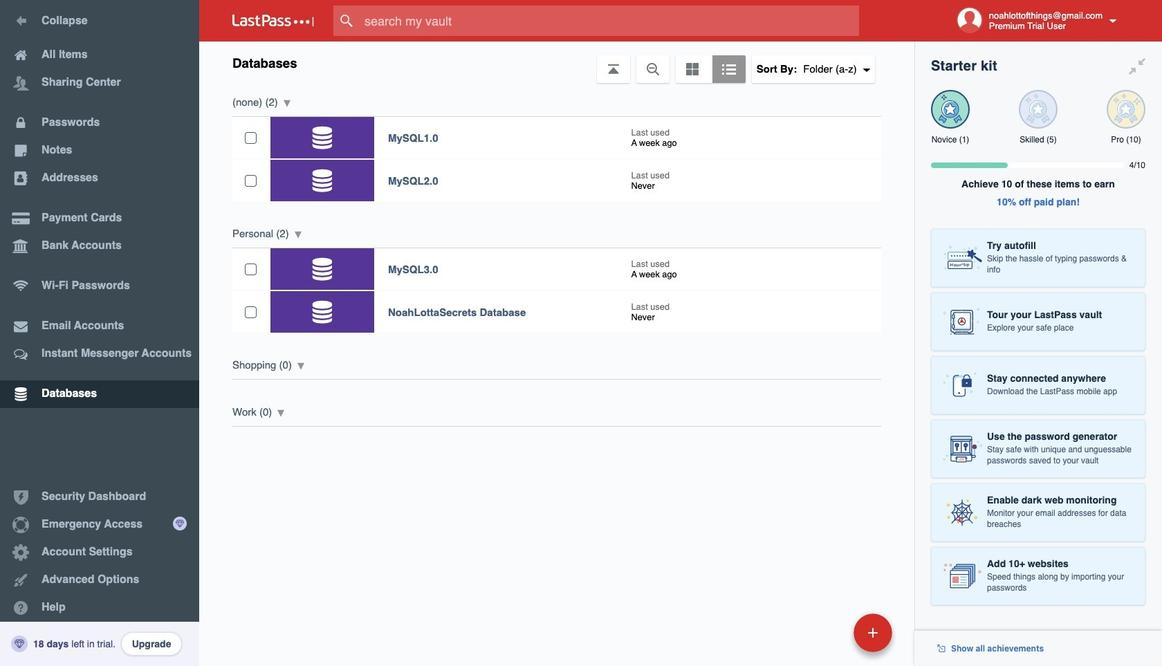 Task type: vqa. For each thing, say whether or not it's contained in the screenshot.
text box
no



Task type: describe. For each thing, give the bounding box(es) containing it.
Search search field
[[333, 6, 886, 36]]

main navigation navigation
[[0, 0, 199, 666]]

vault options navigation
[[199, 42, 915, 83]]



Task type: locate. For each thing, give the bounding box(es) containing it.
lastpass image
[[232, 15, 314, 27]]

new item element
[[759, 613, 897, 652]]

new item navigation
[[759, 610, 901, 666]]

search my vault text field
[[333, 6, 886, 36]]



